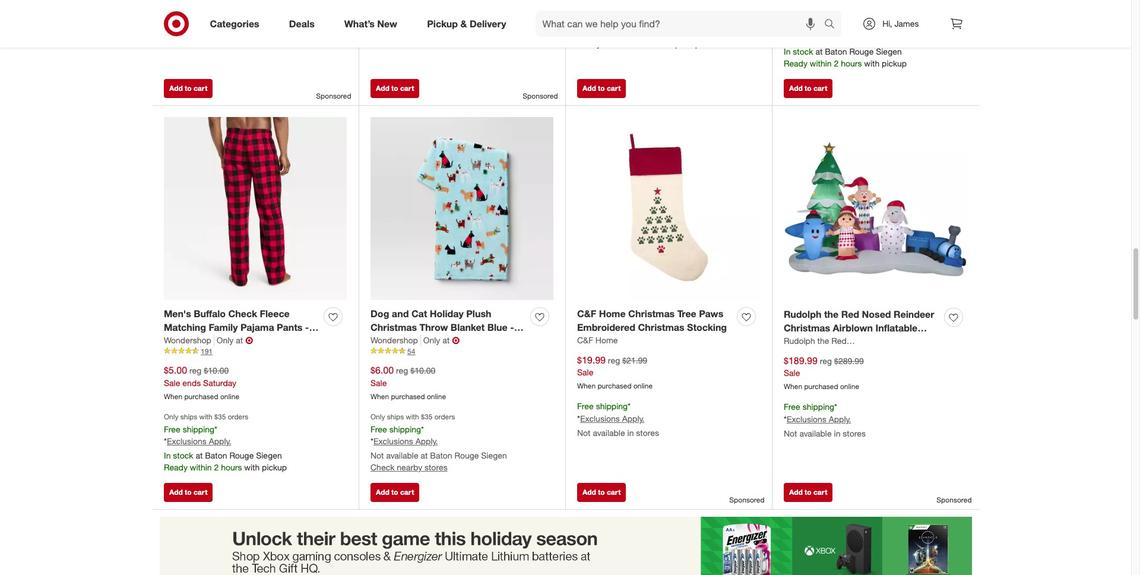 Task type: describe. For each thing, give the bounding box(es) containing it.
$19.99
[[577, 354, 606, 366]]

ft
[[879, 335, 886, 347]]

sale for $6.00
[[371, 378, 387, 388]]

throw
[[420, 321, 448, 333]]

c&f home christmas tree paws embroidered christmas stocking
[[577, 308, 727, 333]]

matching
[[164, 321, 206, 333]]

ready inside '* exclusions apply. in stock at  baton rouge siegen ready within 2 hours with pickup'
[[577, 39, 601, 49]]

delivery
[[470, 18, 506, 29]]

siegen inside '* exclusions apply. in stock at  baton rouge siegen ready within 2 hours with pickup'
[[670, 27, 696, 37]]

online for $19.99
[[634, 382, 653, 391]]

when inside $5.00 reg $10.00 sale ends saturday when purchased online
[[164, 392, 182, 401]]

nosed for red
[[862, 308, 891, 320]]

red inside 'men's buffalo check fleece matching family pajama pants - wondershop™ red'
[[229, 335, 247, 347]]

at inside only ships with $35 orders free shipping * * exclusions apply. not available at baton rouge siegen check nearby stores
[[421, 451, 428, 461]]

hours inside '* exclusions apply. in stock at  baton rouge siegen ready within 2 hours with pickup'
[[635, 39, 656, 49]]

check inside 'men's buffalo check fleece matching family pajama pants - wondershop™ red'
[[228, 308, 257, 320]]

¬ for pajama
[[245, 334, 253, 346]]

family
[[209, 321, 238, 333]]

rudolph the red-nosed reindeer
[[784, 335, 911, 345]]

with inside '* exclusions apply. in stock at  baton rouge siegen ready within 2 hours with pickup'
[[658, 39, 673, 49]]

sale for $19.99
[[577, 367, 594, 377]]

rudolph the red nosed reindeer christmas airblown inflatable misfit toys scene , 7 ft tall link
[[784, 308, 940, 347]]

pickup
[[427, 18, 458, 29]]

apply. inside the * exclusions apply. not available in stores
[[209, 0, 231, 10]]

apply. inside '* exclusions apply. in stock at  baton rouge siegen ready within 2 hours with pickup'
[[622, 13, 645, 23]]

1 vertical spatial stock
[[793, 47, 814, 57]]

deals
[[289, 18, 315, 29]]

search button
[[819, 11, 848, 39]]

¬ for throw
[[452, 334, 460, 346]]

reindeer for rudolph the red-nosed reindeer
[[877, 335, 911, 345]]

home for c&f home christmas tree paws embroidered christmas stocking
[[599, 308, 626, 320]]

* exclusions apply. in stock at  baton rouge siegen ready within 2 hours with pickup
[[577, 13, 700, 49]]

categories
[[210, 18, 259, 29]]

available inside the * exclusions apply. not available in stores
[[180, 14, 212, 25]]

christmas inside the rudolph the red nosed reindeer christmas airblown inflatable misfit toys scene , 7 ft tall
[[784, 322, 831, 334]]

wondershop for men's
[[164, 335, 211, 345]]

free left search button
[[784, 20, 801, 30]]

and
[[392, 308, 409, 320]]

pickup & delivery
[[427, 18, 506, 29]]

dog and cat holiday plush christmas throw blanket blue - wondershop™ link
[[371, 307, 526, 347]]

What can we help you find? suggestions appear below search field
[[536, 11, 828, 37]]

men's buffalo check fleece matching family pajama pants - wondershop™ red
[[164, 308, 309, 347]]

dog and cat holiday plush christmas throw blanket blue - wondershop™
[[371, 308, 514, 347]]

wondershop™ inside dog and cat holiday plush christmas throw blanket blue - wondershop™
[[371, 335, 433, 347]]

online for $6.00
[[427, 392, 446, 401]]

red-
[[832, 335, 850, 345]]

rudolph for rudolph the red nosed reindeer christmas airblown inflatable misfit toys scene , 7 ft tall
[[784, 308, 822, 320]]

purchased inside $5.00 reg $10.00 sale ends saturday when purchased online
[[184, 392, 218, 401]]

when for $6.00
[[371, 392, 389, 401]]

2 horizontal spatial pickup
[[882, 58, 907, 69]]

men's buffalo check fleece matching family pajama pants - wondershop™ red link
[[164, 307, 319, 347]]

reg for $189.99
[[820, 356, 832, 366]]

blue
[[488, 321, 508, 333]]

$19.99 reg $21.99 sale when purchased online
[[577, 354, 653, 391]]

- inside dog and cat holiday plush christmas throw blanket blue - wondershop™
[[510, 321, 514, 333]]

rudolph the red nosed reindeer christmas airblown inflatable misfit toys scene , 7 ft tall
[[784, 308, 935, 347]]

misfit
[[784, 335, 809, 347]]

inflatable
[[876, 322, 918, 334]]

wondershop link for and
[[371, 334, 421, 346]]

james
[[895, 18, 919, 29]]

$35 for dog and cat holiday plush christmas throw blanket blue - wondershop™
[[421, 413, 433, 421]]

wondershop for dog
[[371, 335, 418, 345]]

not inside the * exclusions apply. not available in stores
[[164, 14, 177, 25]]

c&f home christmas tree paws embroidered christmas stocking link
[[577, 307, 732, 334]]

the for red-
[[818, 335, 830, 345]]

$10.00 for wondershop™
[[411, 365, 436, 375]]

$5.00 reg $10.00 sale ends saturday when purchased online
[[164, 364, 239, 401]]

online inside $5.00 reg $10.00 sale ends saturday when purchased online
[[220, 392, 239, 401]]

wondershop™ inside 'men's buffalo check fleece matching family pajama pants - wondershop™ red'
[[164, 335, 226, 347]]

categories link
[[200, 11, 274, 37]]

pajama
[[241, 321, 274, 333]]

pickup & delivery link
[[417, 11, 521, 37]]

2 vertical spatial hours
[[221, 462, 242, 472]]

holiday
[[430, 308, 464, 320]]

check nearby stores button
[[371, 462, 448, 474]]

in inside the * exclusions apply. not available in stores
[[214, 14, 221, 25]]

only down throw
[[423, 335, 440, 345]]

c&f home
[[577, 335, 618, 345]]

nearby
[[397, 462, 422, 472]]

orders for dog and cat holiday plush christmas throw blanket blue - wondershop™
[[435, 413, 455, 421]]

when for $189.99
[[784, 382, 803, 391]]

$6.00
[[371, 364, 394, 376]]

home for c&f home
[[596, 335, 618, 345]]

cat
[[412, 308, 427, 320]]

baton inside only ships with $35 orders free shipping * * exclusions apply. not available at baton rouge siegen check nearby stores
[[430, 451, 452, 461]]

free shipping * * exclusions apply. not available in stores for $19.99
[[577, 401, 659, 438]]

7
[[871, 335, 876, 347]]

paws
[[699, 308, 724, 320]]

$21.99
[[623, 355, 648, 365]]

with inside only ships with $35 orders free shipping * * exclusions apply. not available at baton rouge siegen check nearby stores
[[406, 413, 419, 421]]

only ships with $35 orders free shipping * * exclusions apply. not available at baton rouge siegen check nearby stores
[[371, 413, 507, 472]]

c&f home link
[[577, 334, 618, 346]]

search
[[819, 19, 848, 31]]

apply. inside only ships with $35 orders free shipping * * exclusions apply. not available at baton rouge siegen check nearby stores
[[416, 436, 438, 446]]

orders for men's buffalo check fleece matching family pajama pants - wondershop™ red
[[228, 413, 249, 421]]

ships for men's buffalo check fleece matching family pajama pants - wondershop™ red
[[180, 413, 197, 421]]

free inside only ships with $35 orders free shipping * * exclusions apply. not available at baton rouge siegen check nearby stores
[[371, 424, 387, 434]]

purchased for $6.00
[[391, 392, 425, 401]]

2 inside '* exclusions apply. in stock at  baton rouge siegen ready within 2 hours with pickup'
[[628, 39, 632, 49]]

stock inside '* exclusions apply. in stock at  baton rouge siegen ready within 2 hours with pickup'
[[587, 27, 607, 37]]

sale for $189.99
[[784, 368, 800, 378]]

c&f for c&f home
[[577, 335, 593, 345]]

$189.99 reg $289.99 sale when purchased online
[[784, 354, 864, 391]]

free shipping * * exclusions apply. not available in stores for $189.99
[[784, 402, 866, 438]]

rouge inside '* exclusions apply. in stock at  baton rouge siegen ready within 2 hours with pickup'
[[643, 27, 667, 37]]

$189.99
[[784, 354, 818, 366]]

purchased for $19.99
[[598, 382, 632, 391]]



Task type: locate. For each thing, give the bounding box(es) containing it.
online
[[634, 382, 653, 391], [841, 382, 860, 391], [220, 392, 239, 401], [427, 392, 446, 401]]

men's
[[164, 308, 191, 320]]

rudolph the red-nosed reindeer link
[[784, 335, 911, 347]]

2 horizontal spatial within
[[810, 58, 832, 69]]

2 wondershop only at ¬ from the left
[[371, 334, 460, 346]]

0 horizontal spatial -
[[305, 321, 309, 333]]

$35 down saturday
[[215, 413, 226, 421]]

1 vertical spatial hours
[[841, 58, 862, 69]]

dog and cat holiday plush christmas throw blanket blue - wondershop™ image
[[371, 117, 554, 300], [371, 117, 554, 300]]

ships
[[801, 9, 818, 17], [180, 413, 197, 421], [387, 413, 404, 421]]

wondershop only at ¬ for family
[[164, 334, 253, 346]]

wondershop™ down matching
[[164, 335, 226, 347]]

only left search button
[[784, 9, 799, 17]]

2
[[628, 39, 632, 49], [834, 58, 839, 69], [214, 462, 219, 472]]

0 horizontal spatial wondershop only at ¬
[[164, 334, 253, 346]]

reg
[[608, 355, 620, 365], [820, 356, 832, 366], [189, 365, 202, 375], [396, 365, 408, 375]]

plush
[[466, 308, 492, 320]]

sale down the '$6.00'
[[371, 378, 387, 388]]

when inside $6.00 reg $10.00 sale when purchased online
[[371, 392, 389, 401]]

* exclusions apply. not available in stores
[[164, 0, 246, 25]]

1 horizontal spatial wondershop
[[371, 335, 418, 345]]

$35 down $6.00 reg $10.00 sale when purchased online
[[421, 413, 433, 421]]

0 vertical spatial pickup
[[676, 39, 700, 49]]

reg left "$21.99"
[[608, 355, 620, 365]]

nosed inside the rudolph the red nosed reindeer christmas airblown inflatable misfit toys scene , 7 ft tall
[[862, 308, 891, 320]]

purchased down the '$6.00'
[[391, 392, 425, 401]]

2 wondershop™ from the left
[[371, 335, 433, 347]]

only down $5.00 reg $10.00 sale ends saturday when purchased online
[[164, 413, 178, 421]]

free
[[784, 20, 801, 30], [577, 401, 594, 411], [784, 402, 801, 412], [164, 424, 180, 434], [371, 424, 387, 434]]

1 vertical spatial within
[[810, 58, 832, 69]]

when down $189.99
[[784, 382, 803, 391]]

1 vertical spatial nosed
[[850, 335, 875, 345]]

exclusions inside '* exclusions apply. in stock at  baton rouge siegen ready within 2 hours with pickup'
[[580, 13, 620, 23]]

1 horizontal spatial hours
[[635, 39, 656, 49]]

0 vertical spatial reindeer
[[894, 308, 935, 320]]

the inside the rudolph the red nosed reindeer christmas airblown inflatable misfit toys scene , 7 ft tall
[[825, 308, 839, 320]]

the left the red-
[[818, 335, 830, 345]]

not inside only ships with $35 orders free shipping * * exclusions apply. not available at baton rouge siegen check nearby stores
[[371, 451, 384, 461]]

rudolph up $189.99
[[784, 335, 815, 345]]

0 vertical spatial ready
[[577, 39, 601, 49]]

reg for $19.99
[[608, 355, 620, 365]]

sale down "$19.99"
[[577, 367, 594, 377]]

ships down 'ends'
[[180, 413, 197, 421]]

wondershop only at ¬ for christmas
[[371, 334, 460, 346]]

stores inside the * exclusions apply. not available in stores
[[223, 14, 246, 25]]

0 vertical spatial check
[[228, 308, 257, 320]]

when
[[577, 382, 596, 391], [784, 382, 803, 391], [164, 392, 182, 401], [371, 392, 389, 401]]

1 horizontal spatial -
[[510, 321, 514, 333]]

0 vertical spatial the
[[825, 308, 839, 320]]

$10.00 inside $6.00 reg $10.00 sale when purchased online
[[411, 365, 436, 375]]

sale inside $6.00 reg $10.00 sale when purchased online
[[371, 378, 387, 388]]

reindeer up inflatable
[[894, 308, 935, 320]]

,
[[866, 335, 868, 347]]

1 horizontal spatial within
[[603, 39, 625, 49]]

home inside c&f home christmas tree paws embroidered christmas stocking
[[599, 308, 626, 320]]

$5.00
[[164, 364, 187, 376]]

1 - from the left
[[305, 321, 309, 333]]

pickup inside '* exclusions apply. in stock at  baton rouge siegen ready within 2 hours with pickup'
[[676, 39, 700, 49]]

what's new
[[344, 18, 398, 29]]

0 horizontal spatial hours
[[221, 462, 242, 472]]

1 wondershop only at ¬ from the left
[[164, 334, 253, 346]]

1 horizontal spatial check
[[371, 462, 395, 472]]

exclusions inside only ships with $35 orders free shipping * * exclusions apply. not available at baton rouge siegen check nearby stores
[[374, 436, 413, 446]]

1 horizontal spatial stock
[[587, 27, 607, 37]]

only down $6.00 reg $10.00 sale when purchased online
[[371, 413, 385, 421]]

red
[[842, 308, 860, 320], [229, 335, 247, 347]]

in inside '* exclusions apply. in stock at  baton rouge siegen ready within 2 hours with pickup'
[[577, 27, 584, 37]]

1 vertical spatial check
[[371, 462, 395, 472]]

rouge inside only ships with $35 orders free shipping * * exclusions apply. not available at baton rouge siegen check nearby stores
[[455, 451, 479, 461]]

wondershop link for buffalo
[[164, 334, 214, 346]]

christmas up misfit
[[784, 322, 831, 334]]

1 horizontal spatial $35
[[421, 413, 433, 421]]

at
[[609, 27, 616, 37], [816, 47, 823, 57], [236, 335, 243, 345], [443, 335, 450, 345], [196, 451, 203, 461], [421, 451, 428, 461]]

0 horizontal spatial stock
[[173, 451, 193, 461]]

1 vertical spatial red
[[229, 335, 247, 347]]

1 horizontal spatial ¬
[[452, 334, 460, 346]]

1 horizontal spatial 2
[[628, 39, 632, 49]]

only ships with $35 orders free shipping * * exclusions apply. in stock at  baton rouge siegen ready within 2 hours with pickup
[[784, 9, 907, 69], [164, 413, 287, 472]]

c&f up "$19.99"
[[577, 335, 593, 345]]

purchased inside $6.00 reg $10.00 sale when purchased online
[[391, 392, 425, 401]]

orders down saturday
[[228, 413, 249, 421]]

$6.00 reg $10.00 sale when purchased online
[[371, 364, 446, 401]]

2 horizontal spatial in
[[784, 47, 791, 57]]

purchased
[[598, 382, 632, 391], [805, 382, 839, 391], [184, 392, 218, 401], [391, 392, 425, 401]]

wondershop only at ¬
[[164, 334, 253, 346], [371, 334, 460, 346]]

free up check nearby stores button
[[371, 424, 387, 434]]

nosed for red-
[[850, 335, 875, 345]]

purchased inside the $19.99 reg $21.99 sale when purchased online
[[598, 382, 632, 391]]

2 vertical spatial stock
[[173, 451, 193, 461]]

0 horizontal spatial ships
[[180, 413, 197, 421]]

men's buffalo check fleece matching family pajama pants - wondershop™ red image
[[164, 117, 347, 300], [164, 117, 347, 300]]

sale down $189.99
[[784, 368, 800, 378]]

pants
[[277, 321, 303, 333]]

when down $5.00
[[164, 392, 182, 401]]

red inside the rudolph the red nosed reindeer christmas airblown inflatable misfit toys scene , 7 ft tall
[[842, 308, 860, 320]]

christmas down tree
[[638, 321, 685, 333]]

- right blue
[[510, 321, 514, 333]]

c&f
[[577, 308, 597, 320], [577, 335, 593, 345]]

1 vertical spatial in
[[784, 47, 791, 57]]

0 horizontal spatial ready
[[164, 462, 188, 472]]

siegen
[[670, 27, 696, 37], [876, 47, 902, 57], [256, 451, 282, 461], [481, 451, 507, 461]]

nosed inside 'link'
[[850, 335, 875, 345]]

rudolph up misfit
[[784, 308, 822, 320]]

christmas left tree
[[629, 308, 675, 320]]

purchased for $189.99
[[805, 382, 839, 391]]

1 vertical spatial 2
[[834, 58, 839, 69]]

what's new link
[[334, 11, 412, 37]]

when inside the $19.99 reg $21.99 sale when purchased online
[[577, 382, 596, 391]]

0 horizontal spatial $10.00
[[204, 365, 229, 375]]

0 horizontal spatial red
[[229, 335, 247, 347]]

not
[[164, 14, 177, 25], [371, 14, 384, 25], [577, 428, 591, 438], [784, 428, 798, 438], [371, 451, 384, 461]]

1 rudolph from the top
[[784, 308, 822, 320]]

hi, james
[[883, 18, 919, 29]]

sale down $5.00
[[164, 378, 180, 388]]

reg right the '$6.00'
[[396, 365, 408, 375]]

191 link
[[164, 346, 347, 357]]

1 vertical spatial c&f
[[577, 335, 593, 345]]

0 vertical spatial nosed
[[862, 308, 891, 320]]

1 vertical spatial only ships with $35 orders free shipping * * exclusions apply. in stock at  baton rouge siegen ready within 2 hours with pickup
[[164, 413, 287, 472]]

2 horizontal spatial 2
[[834, 58, 839, 69]]

1 ¬ from the left
[[245, 334, 253, 346]]

embroidered
[[577, 321, 636, 333]]

siegen inside only ships with $35 orders free shipping * * exclusions apply. not available at baton rouge siegen check nearby stores
[[481, 451, 507, 461]]

airblown
[[833, 322, 873, 334]]

2 horizontal spatial orders
[[848, 9, 869, 17]]

0 vertical spatial in
[[577, 27, 584, 37]]

0 horizontal spatial 2
[[214, 462, 219, 472]]

free down $189.99 reg $289.99 sale when purchased online
[[784, 402, 801, 412]]

christmas
[[629, 308, 675, 320], [371, 321, 417, 333], [638, 321, 685, 333], [784, 322, 831, 334]]

191
[[201, 347, 213, 356]]

2 horizontal spatial ready
[[784, 58, 808, 69]]

stores
[[223, 14, 246, 25], [430, 14, 453, 25], [636, 428, 659, 438], [843, 428, 866, 438], [425, 462, 448, 472]]

when for $19.99
[[577, 382, 596, 391]]

what's
[[344, 18, 375, 29]]

2 wondershop from the left
[[371, 335, 418, 345]]

red up airblown
[[842, 308, 860, 320]]

2 vertical spatial ready
[[164, 462, 188, 472]]

rudolph
[[784, 308, 822, 320], [784, 335, 815, 345]]

1 horizontal spatial wondershop only at ¬
[[371, 334, 460, 346]]

wondershop only at ¬ up 54 on the left bottom of the page
[[371, 334, 460, 346]]

* inside '* exclusions apply. in stock at  baton rouge siegen ready within 2 hours with pickup'
[[577, 13, 580, 23]]

when inside $189.99 reg $289.99 sale when purchased online
[[784, 382, 803, 391]]

in
[[214, 14, 221, 25], [421, 14, 427, 25], [628, 428, 634, 438], [834, 428, 841, 438]]

$10.00 inside $5.00 reg $10.00 sale ends saturday when purchased online
[[204, 365, 229, 375]]

add to cart button
[[164, 79, 213, 98], [371, 79, 420, 98], [577, 79, 626, 98], [784, 79, 833, 98], [164, 483, 213, 502], [371, 483, 420, 502], [577, 483, 626, 502], [784, 483, 833, 502]]

rudolph for rudolph the red-nosed reindeer
[[784, 335, 815, 345]]

with
[[820, 9, 833, 17], [658, 39, 673, 49], [865, 58, 880, 69], [199, 413, 213, 421], [406, 413, 419, 421], [244, 462, 260, 472]]

ships for dog and cat holiday plush christmas throw blanket blue - wondershop™
[[387, 413, 404, 421]]

0 vertical spatial red
[[842, 308, 860, 320]]

online down saturday
[[220, 392, 239, 401]]

stores inside only ships with $35 orders free shipping * * exclusions apply. not available at baton rouge siegen check nearby stores
[[425, 462, 448, 472]]

online for $189.99
[[841, 382, 860, 391]]

rouge
[[643, 27, 667, 37], [850, 47, 874, 57], [230, 451, 254, 461], [455, 451, 479, 461]]

baton inside '* exclusions apply. in stock at  baton rouge siegen ready within 2 hours with pickup'
[[619, 27, 641, 37]]

baton
[[619, 27, 641, 37], [825, 47, 847, 57], [205, 451, 227, 461], [430, 451, 452, 461]]

dog
[[371, 308, 389, 320]]

check left 'nearby' at left bottom
[[371, 462, 395, 472]]

hours
[[635, 39, 656, 49], [841, 58, 862, 69], [221, 462, 242, 472]]

0 horizontal spatial wondershop™
[[164, 335, 226, 347]]

online inside the $19.99 reg $21.99 sale when purchased online
[[634, 382, 653, 391]]

$289.99
[[835, 356, 864, 366]]

*
[[164, 0, 167, 10], [577, 13, 580, 23], [835, 20, 838, 30], [784, 32, 787, 42], [628, 401, 631, 411], [835, 402, 838, 412], [577, 414, 580, 424], [784, 414, 787, 424], [215, 424, 217, 434], [421, 424, 424, 434], [164, 436, 167, 446], [371, 436, 374, 446]]

the for red
[[825, 308, 839, 320]]

0 vertical spatial c&f
[[577, 308, 597, 320]]

0 vertical spatial only ships with $35 orders free shipping * * exclusions apply. in stock at  baton rouge siegen ready within 2 hours with pickup
[[784, 9, 907, 69]]

0 vertical spatial stock
[[587, 27, 607, 37]]

toys
[[812, 335, 832, 347]]

christmas inside dog and cat holiday plush christmas throw blanket blue - wondershop™
[[371, 321, 417, 333]]

reg down toys at the right bottom of page
[[820, 356, 832, 366]]

reg for $5.00
[[189, 365, 202, 375]]

$10.00
[[204, 365, 229, 375], [411, 365, 436, 375]]

purchased down "$21.99"
[[598, 382, 632, 391]]

reindeer inside the rudolph the red nosed reindeer christmas airblown inflatable misfit toys scene , 7 ft tall
[[894, 308, 935, 320]]

1 horizontal spatial ready
[[577, 39, 601, 49]]

2 vertical spatial within
[[190, 462, 212, 472]]

$10.00 up saturday
[[204, 365, 229, 375]]

reindeer down inflatable
[[877, 335, 911, 345]]

free shipping * * exclusions apply. not available in stores down the $19.99 reg $21.99 sale when purchased online
[[577, 401, 659, 438]]

rudolph inside 'link'
[[784, 335, 815, 345]]

new
[[377, 18, 398, 29]]

sale
[[577, 367, 594, 377], [784, 368, 800, 378], [164, 378, 180, 388], [371, 378, 387, 388]]

home up 'embroidered'
[[599, 308, 626, 320]]

online inside $6.00 reg $10.00 sale when purchased online
[[427, 392, 446, 401]]

0 horizontal spatial in
[[164, 451, 171, 461]]

orders down $6.00 reg $10.00 sale when purchased online
[[435, 413, 455, 421]]

blanket
[[451, 321, 485, 333]]

ships inside only ships with $35 orders free shipping * * exclusions apply. not available at baton rouge siegen check nearby stores
[[387, 413, 404, 421]]

1 horizontal spatial orders
[[435, 413, 455, 421]]

check up pajama
[[228, 308, 257, 320]]

when down the '$6.00'
[[371, 392, 389, 401]]

1 horizontal spatial ships
[[387, 413, 404, 421]]

online up only ships with $35 orders free shipping * * exclusions apply. not available at baton rouge siegen check nearby stores
[[427, 392, 446, 401]]

$35 inside only ships with $35 orders free shipping * * exclusions apply. not available at baton rouge siegen check nearby stores
[[421, 413, 433, 421]]

2 vertical spatial in
[[164, 451, 171, 461]]

only down the family
[[217, 335, 234, 345]]

reindeer
[[894, 308, 935, 320], [877, 335, 911, 345]]

sale inside $189.99 reg $289.99 sale when purchased online
[[784, 368, 800, 378]]

purchased down $189.99
[[805, 382, 839, 391]]

2 vertical spatial pickup
[[262, 462, 287, 472]]

wondershop only at ¬ up 191
[[164, 334, 253, 346]]

2 - from the left
[[510, 321, 514, 333]]

¬
[[245, 334, 253, 346], [452, 334, 460, 346]]

scene
[[835, 335, 863, 347]]

0 horizontal spatial $35
[[215, 413, 226, 421]]

advertisement region
[[152, 517, 979, 575]]

1 vertical spatial ready
[[784, 58, 808, 69]]

nosed
[[862, 308, 891, 320], [850, 335, 875, 345]]

wondershop up 54 on the left bottom of the page
[[371, 335, 418, 345]]

- right pants on the bottom left of the page
[[305, 321, 309, 333]]

0 horizontal spatial pickup
[[262, 462, 287, 472]]

sale inside $5.00 reg $10.00 sale ends saturday when purchased online
[[164, 378, 180, 388]]

1 horizontal spatial in
[[577, 27, 584, 37]]

1 horizontal spatial wondershop link
[[371, 334, 421, 346]]

$35 for men's buffalo check fleece matching family pajama pants - wondershop™ red
[[215, 413, 226, 421]]

2 horizontal spatial stock
[[793, 47, 814, 57]]

red down the family
[[229, 335, 247, 347]]

c&f home christmas tree paws embroidered christmas stocking image
[[577, 117, 760, 300], [577, 117, 760, 300]]

1 horizontal spatial free shipping * * exclusions apply. not available in stores
[[784, 402, 866, 438]]

0 vertical spatial hours
[[635, 39, 656, 49]]

-
[[305, 321, 309, 333], [510, 321, 514, 333]]

$10.00 for red
[[204, 365, 229, 375]]

1 horizontal spatial wondershop™
[[371, 335, 433, 347]]

at inside '* exclusions apply. in stock at  baton rouge siegen ready within 2 hours with pickup'
[[609, 27, 616, 37]]

sale for $5.00
[[164, 378, 180, 388]]

when down "$19.99"
[[577, 382, 596, 391]]

exclusions inside the * exclusions apply. not available in stores
[[167, 0, 207, 10]]

add to cart
[[169, 84, 208, 93], [376, 84, 414, 93], [583, 84, 621, 93], [790, 84, 828, 93], [169, 488, 208, 497], [376, 488, 414, 497], [583, 488, 621, 497], [790, 488, 828, 497]]

check inside only ships with $35 orders free shipping * * exclusions apply. not available at baton rouge siegen check nearby stores
[[371, 462, 395, 472]]

* inside the * exclusions apply. not available in stores
[[164, 0, 167, 10]]

0 vertical spatial rudolph
[[784, 308, 822, 320]]

1 horizontal spatial only ships with $35 orders free shipping * * exclusions apply. in stock at  baton rouge siegen ready within 2 hours with pickup
[[784, 9, 907, 69]]

rudolph inside the rudolph the red nosed reindeer christmas airblown inflatable misfit toys scene , 7 ft tall
[[784, 308, 822, 320]]

pickup
[[676, 39, 700, 49], [882, 58, 907, 69], [262, 462, 287, 472]]

c&f inside c&f home christmas tree paws embroidered christmas stocking
[[577, 308, 597, 320]]

2 ¬ from the left
[[452, 334, 460, 346]]

0 horizontal spatial only ships with $35 orders free shipping * * exclusions apply. in stock at  baton rouge siegen ready within 2 hours with pickup
[[164, 413, 287, 472]]

reg inside $6.00 reg $10.00 sale when purchased online
[[396, 365, 408, 375]]

0 horizontal spatial wondershop link
[[164, 334, 214, 346]]

ships down $6.00 reg $10.00 sale when purchased online
[[387, 413, 404, 421]]

christmas down and
[[371, 321, 417, 333]]

2 horizontal spatial ships
[[801, 9, 818, 17]]

wondershop™ down and
[[371, 335, 433, 347]]

¬ down blanket
[[452, 334, 460, 346]]

the up airblown
[[825, 308, 839, 320]]

stock
[[587, 27, 607, 37], [793, 47, 814, 57], [173, 451, 193, 461]]

reg inside the $19.99 reg $21.99 sale when purchased online
[[608, 355, 620, 365]]

54
[[408, 347, 415, 356]]

wondershop link up 54 on the left bottom of the page
[[371, 334, 421, 346]]

&
[[461, 18, 467, 29]]

c&f up 'embroidered'
[[577, 308, 597, 320]]

1 $10.00 from the left
[[204, 365, 229, 375]]

reg inside $189.99 reg $289.99 sale when purchased online
[[820, 356, 832, 366]]

not available in stores
[[371, 14, 453, 25]]

2 horizontal spatial $35
[[835, 9, 846, 17]]

2 vertical spatial 2
[[214, 462, 219, 472]]

buffalo
[[194, 308, 226, 320]]

$35 up search
[[835, 9, 846, 17]]

1 horizontal spatial $10.00
[[411, 365, 436, 375]]

0 horizontal spatial within
[[190, 462, 212, 472]]

$10.00 down 54 on the left bottom of the page
[[411, 365, 436, 375]]

2 horizontal spatial hours
[[841, 58, 862, 69]]

free down $5.00 reg $10.00 sale ends saturday when purchased online
[[164, 424, 180, 434]]

ends
[[183, 378, 201, 388]]

stocking
[[687, 321, 727, 333]]

the inside 'link'
[[818, 335, 830, 345]]

online down $289.99
[[841, 382, 860, 391]]

1 vertical spatial the
[[818, 335, 830, 345]]

1 c&f from the top
[[577, 308, 597, 320]]

1 vertical spatial reindeer
[[877, 335, 911, 345]]

1 wondershop™ from the left
[[164, 335, 226, 347]]

tree
[[678, 308, 697, 320]]

1 vertical spatial rudolph
[[784, 335, 815, 345]]

2 wondershop link from the left
[[371, 334, 421, 346]]

online down "$21.99"
[[634, 382, 653, 391]]

free shipping * * exclusions apply. not available in stores down $189.99 reg $289.99 sale when purchased online
[[784, 402, 866, 438]]

0 vertical spatial within
[[603, 39, 625, 49]]

online inside $189.99 reg $289.99 sale when purchased online
[[841, 382, 860, 391]]

orders inside only ships with $35 orders free shipping * * exclusions apply. not available at baton rouge siegen check nearby stores
[[435, 413, 455, 421]]

wondershop link down matching
[[164, 334, 214, 346]]

1 wondershop from the left
[[164, 335, 211, 345]]

0 vertical spatial home
[[599, 308, 626, 320]]

2 $10.00 from the left
[[411, 365, 436, 375]]

wondershop™
[[164, 335, 226, 347], [371, 335, 433, 347]]

1 horizontal spatial red
[[842, 308, 860, 320]]

reg up 'ends'
[[189, 365, 202, 375]]

2 rudolph from the top
[[784, 335, 815, 345]]

fleece
[[260, 308, 290, 320]]

reindeer for rudolph the red nosed reindeer christmas airblown inflatable misfit toys scene , 7 ft tall
[[894, 308, 935, 320]]

1 vertical spatial pickup
[[882, 58, 907, 69]]

shipping inside only ships with $35 orders free shipping * * exclusions apply. not available at baton rouge siegen check nearby stores
[[389, 424, 421, 434]]

only
[[784, 9, 799, 17], [217, 335, 234, 345], [423, 335, 440, 345], [164, 413, 178, 421], [371, 413, 385, 421]]

orders
[[848, 9, 869, 17], [228, 413, 249, 421], [435, 413, 455, 421]]

sale inside the $19.99 reg $21.99 sale when purchased online
[[577, 367, 594, 377]]

0 horizontal spatial ¬
[[245, 334, 253, 346]]

available
[[180, 14, 212, 25], [386, 14, 419, 25], [593, 428, 625, 438], [800, 428, 832, 438], [386, 451, 419, 461]]

- inside 'men's buffalo check fleece matching family pajama pants - wondershop™ red'
[[305, 321, 309, 333]]

1 wondershop link from the left
[[164, 334, 214, 346]]

tall
[[888, 335, 903, 347]]

0 vertical spatial 2
[[628, 39, 632, 49]]

0 horizontal spatial orders
[[228, 413, 249, 421]]

0 horizontal spatial free shipping * * exclusions apply. not available in stores
[[577, 401, 659, 438]]

54 link
[[371, 346, 554, 357]]

0 horizontal spatial wondershop
[[164, 335, 211, 345]]

saturday
[[203, 378, 236, 388]]

orders right search button
[[848, 9, 869, 17]]

deals link
[[279, 11, 330, 37]]

2 c&f from the top
[[577, 335, 593, 345]]

ready
[[577, 39, 601, 49], [784, 58, 808, 69], [164, 462, 188, 472]]

available inside only ships with $35 orders free shipping * * exclusions apply. not available at baton rouge siegen check nearby stores
[[386, 451, 419, 461]]

ships left search button
[[801, 9, 818, 17]]

purchased down 'ends'
[[184, 392, 218, 401]]

sponsored
[[316, 91, 351, 100], [523, 91, 558, 100], [730, 495, 765, 504], [937, 495, 972, 504]]

home down 'embroidered'
[[596, 335, 618, 345]]

reg for $6.00
[[396, 365, 408, 375]]

wondershop down matching
[[164, 335, 211, 345]]

reindeer inside 'link'
[[877, 335, 911, 345]]

0 horizontal spatial check
[[228, 308, 257, 320]]

free down the $19.99 reg $21.99 sale when purchased online
[[577, 401, 594, 411]]

c&f for c&f home christmas tree paws embroidered christmas stocking
[[577, 308, 597, 320]]

within inside '* exclusions apply. in stock at  baton rouge siegen ready within 2 hours with pickup'
[[603, 39, 625, 49]]

1 vertical spatial home
[[596, 335, 618, 345]]

¬ down pajama
[[245, 334, 253, 346]]

purchased inside $189.99 reg $289.99 sale when purchased online
[[805, 382, 839, 391]]

exclusions
[[167, 0, 207, 10], [580, 13, 620, 23], [787, 32, 827, 42], [580, 414, 620, 424], [787, 414, 827, 424], [167, 436, 207, 446], [374, 436, 413, 446]]

1 horizontal spatial pickup
[[676, 39, 700, 49]]

reg inside $5.00 reg $10.00 sale ends saturday when purchased online
[[189, 365, 202, 375]]

rudolph the red nosed reindeer christmas airblown inflatable misfit toys scene , 7 ft tall image
[[784, 117, 968, 301], [784, 117, 968, 301]]

hi,
[[883, 18, 893, 29]]

only inside only ships with $35 orders free shipping * * exclusions apply. not available at baton rouge siegen check nearby stores
[[371, 413, 385, 421]]



Task type: vqa. For each thing, say whether or not it's contained in the screenshot.
Wondershop™ $10.00
yes



